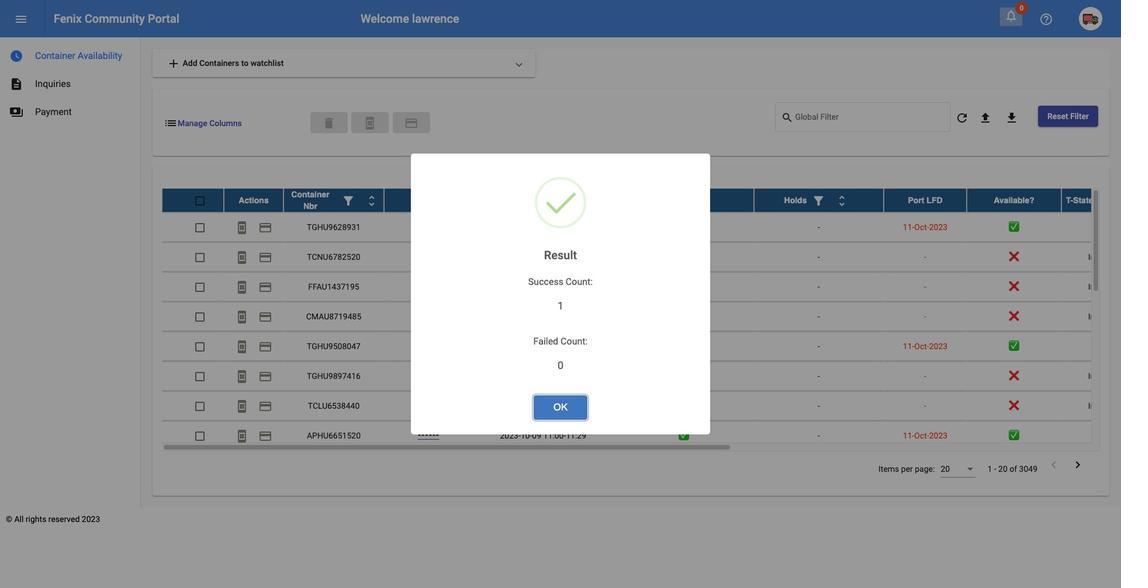 Task type: locate. For each thing, give the bounding box(es) containing it.
1 oct- from the top
[[915, 223, 929, 232]]

1 horizontal spatial container
[[291, 190, 330, 199]]

no color image inside help_outline popup button
[[1039, 12, 1053, 26]]

1 10- from the top
[[521, 342, 532, 351]]

nbr inside container nbr
[[303, 202, 317, 211]]

1 vertical spatial 11-
[[903, 342, 915, 351]]

✅
[[1009, 223, 1020, 232], [1009, 342, 1020, 351], [679, 431, 689, 441], [1009, 431, 1020, 441]]

0 horizontal spatial 20
[[941, 465, 950, 474]]

5 ❌ from the top
[[1009, 402, 1020, 411]]

navigation
[[0, 37, 140, 126]]

1 vertical spatial 09
[[532, 431, 541, 441]]

1 horizontal spatial filter_alt button
[[807, 189, 830, 212]]

3 ❌ from the top
[[1009, 312, 1020, 322]]

3 inbound from the top
[[1088, 312, 1118, 322]]

3 11- from the top
[[903, 431, 915, 441]]

book_online button for cmau8719485
[[230, 305, 254, 329]]

payment for cmau8719485
[[258, 311, 272, 325]]

filter_alt button for holds
[[807, 189, 830, 212]]

no color image for help_outline popup button
[[1039, 12, 1053, 26]]

20 left of
[[999, 465, 1008, 474]]

2 11:29 from the top
[[566, 431, 586, 441]]

no color image containing help_outline
[[1039, 12, 1053, 26]]

2023-
[[500, 342, 521, 351], [500, 431, 521, 441]]

page:
[[915, 465, 935, 474]]

1 vertical spatial 11:00-
[[543, 431, 566, 441]]

holds
[[784, 196, 807, 205]]

2 column header from the left
[[754, 189, 884, 212]]

11-oct-2023 for tghu9628931
[[903, 223, 948, 232]]

filter_alt button
[[337, 189, 360, 212], [807, 189, 830, 212]]

1 appt from the left
[[411, 196, 430, 205]]

file_upload button
[[974, 106, 997, 129]]

1 horizontal spatial filter_alt
[[812, 194, 826, 208]]

no color image inside navigate_next button
[[1071, 458, 1085, 472]]

1 unfold_more button from the left
[[360, 189, 384, 212]]

no color image inside navigate_before button
[[1047, 458, 1061, 472]]

inquiries
[[35, 78, 71, 89]]

count: down result
[[566, 277, 593, 288]]

nbr for appt nbr
[[432, 196, 446, 205]]

list manage columns
[[164, 116, 242, 130]]

2023 for tghu9508047
[[929, 342, 948, 351]]

2023-10-09 11:00-11:29 for tghu9508047
[[500, 342, 586, 351]]

2 2023-10-09 11:00-11:29 from the top
[[500, 431, 586, 441]]

container up tghu9628931
[[291, 190, 330, 199]]

count: up 0
[[561, 336, 588, 347]]

payment button for ffau1437195
[[254, 275, 277, 299]]

✅ for tghu9628931
[[1009, 223, 1020, 232]]

container for nbr
[[291, 190, 330, 199]]

2 vertical spatial 11-
[[903, 431, 915, 441]]

no color image containing list
[[164, 116, 178, 130]]

book_online button for ffau1437195
[[230, 275, 254, 299]]

appt nbr column header
[[384, 189, 473, 212]]

no color image
[[1039, 12, 1053, 26], [9, 49, 23, 63], [9, 77, 23, 91], [9, 105, 23, 119], [781, 111, 795, 125], [979, 111, 993, 125], [363, 116, 377, 130], [341, 194, 355, 208], [365, 194, 379, 208], [812, 194, 826, 208], [258, 221, 272, 235], [258, 251, 272, 265], [258, 311, 272, 325], [235, 340, 249, 354], [258, 340, 272, 354], [258, 370, 272, 384], [235, 400, 249, 414], [235, 430, 249, 444], [258, 430, 272, 444], [1047, 458, 1061, 472]]

4 ❌ from the top
[[1009, 372, 1020, 381]]

no color image inside file_download button
[[1005, 111, 1019, 125]]

1 horizontal spatial unfold_more
[[835, 194, 849, 208]]

no color image inside notifications_none popup button
[[1004, 9, 1018, 23]]

11-oct-2023 for tghu9508047
[[903, 342, 948, 351]]

0 horizontal spatial unfold_more button
[[360, 189, 384, 212]]

time
[[544, 196, 563, 205]]

5 inbound from the top
[[1088, 402, 1118, 411]]

nbr
[[432, 196, 446, 205], [303, 202, 317, 211]]

availability
[[78, 50, 122, 61]]

4 row from the top
[[162, 272, 1121, 302]]

unfold_more button
[[360, 189, 384, 212], [830, 189, 854, 212]]

no color image for payment button associated with tghu9508047
[[258, 340, 272, 354]]

no color image containing navigate_next
[[1071, 458, 1085, 472]]

unfold_more right holds filter_alt
[[835, 194, 849, 208]]

11-oct-2023 for aphu6651520
[[903, 431, 948, 441]]

0 horizontal spatial filter_alt button
[[337, 189, 360, 212]]

no color image inside file_upload button
[[979, 111, 993, 125]]

1 vertical spatial 11-oct-2023
[[903, 342, 948, 351]]

1 horizontal spatial column header
[[754, 189, 884, 212]]

book_online button
[[352, 112, 389, 133], [230, 216, 254, 239], [230, 246, 254, 269], [230, 275, 254, 299], [230, 305, 254, 329], [230, 335, 254, 358], [230, 365, 254, 388], [230, 395, 254, 418], [230, 424, 254, 448]]

book_online for ffau1437195
[[235, 281, 249, 295]]

filter_alt button for container nbr
[[337, 189, 360, 212]]

no color image containing navigate_before
[[1047, 458, 1061, 472]]

2023-10-09 11:00-11:29 down ok button
[[500, 431, 586, 441]]

2023
[[929, 223, 948, 232], [929, 342, 948, 351], [929, 431, 948, 441], [82, 515, 100, 524]]

8 row from the top
[[162, 392, 1121, 422]]

Global Watchlist Filter field
[[795, 115, 944, 124]]

grid containing filter_alt
[[162, 189, 1121, 452]]

appt nbr
[[411, 196, 446, 205]]

11:29 for aphu6651520
[[566, 431, 586, 441]]

no color image containing notifications_none
[[1004, 9, 1018, 23]]

1 filter_alt from the left
[[341, 194, 355, 208]]

no color image for book_online button for aphu6651520
[[235, 430, 249, 444]]

no color image inside unfold_more button
[[365, 194, 379, 208]]

1 vertical spatial container
[[291, 190, 330, 199]]

no color image containing search
[[781, 111, 795, 125]]

- cell
[[754, 213, 884, 242], [754, 243, 884, 272], [884, 243, 967, 272], [754, 272, 884, 302], [884, 272, 967, 302], [754, 302, 884, 332], [884, 302, 967, 332], [754, 332, 884, 361], [754, 362, 884, 391], [884, 362, 967, 391], [754, 392, 884, 421], [884, 392, 967, 421], [754, 422, 884, 451]]

community
[[85, 12, 145, 26]]

search
[[781, 111, 794, 124]]

oct-
[[915, 223, 929, 232], [915, 342, 929, 351], [915, 431, 929, 441]]

20 right page:
[[941, 465, 950, 474]]

2 2023- from the top
[[500, 431, 521, 441]]

10-
[[521, 342, 532, 351], [521, 431, 532, 441]]

2 filter_alt from the left
[[812, 194, 826, 208]]

0 vertical spatial 1
[[558, 300, 564, 312]]

2 09 from the top
[[532, 431, 541, 441]]

no color image for payment button associated with cmau8719485
[[258, 311, 272, 325]]

payment for tcnu6782520
[[258, 251, 272, 265]]

container availability
[[35, 50, 122, 61]]

1 09 from the top
[[532, 342, 541, 351]]

2 20 from the left
[[999, 465, 1008, 474]]

no color image containing unfold_more
[[365, 194, 379, 208]]

active appt
[[661, 196, 706, 205]]

payment button
[[393, 112, 431, 133], [254, 216, 277, 239], [254, 246, 277, 269], [254, 275, 277, 299], [254, 305, 277, 329], [254, 335, 277, 358], [254, 365, 277, 388], [254, 395, 277, 418], [254, 424, 277, 448]]

cmau8719485
[[306, 312, 361, 322]]

file_upload
[[979, 111, 993, 125]]

result
[[544, 249, 577, 263]]

0 vertical spatial 2023-
[[500, 342, 521, 351]]

appt for appt time
[[523, 196, 542, 205]]

no color image inside menu button
[[14, 12, 28, 26]]

11-oct-2023
[[903, 223, 948, 232], [903, 342, 948, 351], [903, 431, 948, 441]]

3 row from the top
[[162, 243, 1121, 272]]

11:00-
[[543, 342, 566, 351], [543, 431, 566, 441]]

0 vertical spatial 11-oct-2023
[[903, 223, 948, 232]]

0 vertical spatial count:
[[566, 277, 593, 288]]

no color image for file_upload button
[[979, 111, 993, 125]]

container
[[35, 50, 75, 61], [291, 190, 330, 199]]

inbound
[[1088, 253, 1118, 262], [1088, 282, 1118, 292], [1088, 312, 1118, 322], [1088, 372, 1118, 381], [1088, 402, 1118, 411]]

1 for 1 - 20 of 3049
[[988, 465, 992, 474]]

0 vertical spatial 09
[[532, 342, 541, 351]]

1 vertical spatial 2023-10-09 11:00-11:29
[[500, 431, 586, 441]]

payment
[[35, 106, 72, 118]]

book_online for tghu9628931
[[235, 221, 249, 235]]

notifications_none button
[[1000, 7, 1023, 26]]

0 vertical spatial oct-
[[915, 223, 929, 232]]

20
[[941, 465, 950, 474], [999, 465, 1008, 474]]

lawrence
[[412, 12, 459, 26]]

1 11- from the top
[[903, 223, 915, 232]]

10- for aphu6651520
[[521, 431, 532, 441]]

2 unfold_more from the left
[[835, 194, 849, 208]]

0 vertical spatial 11:00-
[[543, 342, 566, 351]]

0 vertical spatial 11:29
[[566, 342, 586, 351]]

2 unfold_more button from the left
[[830, 189, 854, 212]]

2 oct- from the top
[[915, 342, 929, 351]]

unfold_more for container nbr
[[365, 194, 379, 208]]

unfold_more button right holds filter_alt
[[830, 189, 854, 212]]

result dialog
[[411, 154, 710, 435]]

t-
[[1066, 196, 1073, 205]]

inbound for tclu6538440
[[1088, 402, 1118, 411]]

1 down success count:
[[558, 300, 564, 312]]

1 horizontal spatial appt
[[523, 196, 542, 205]]

❌ for tcnu6782520
[[1009, 253, 1020, 262]]

1 2023-10-09 11:00-11:29 from the top
[[500, 342, 586, 351]]

2 10- from the top
[[521, 431, 532, 441]]

1 horizontal spatial 20
[[999, 465, 1008, 474]]

0 vertical spatial 2023-10-09 11:00-11:29
[[500, 342, 586, 351]]

1 11-oct-2023 from the top
[[903, 223, 948, 232]]

no color image containing menu
[[14, 12, 28, 26]]

1 vertical spatial 1
[[988, 465, 992, 474]]

2023-10-09 11:00-11:29 up 0
[[500, 342, 586, 351]]

11- for tghu9628931
[[903, 223, 915, 232]]

appt time column header
[[473, 189, 614, 212]]

no color image for payment button related to tghu9897416
[[258, 370, 272, 384]]

no color image containing refresh
[[955, 111, 969, 125]]

filter_alt right the holds
[[812, 194, 826, 208]]

oct- for aphu6651520
[[915, 431, 929, 441]]

2 ❌ from the top
[[1009, 282, 1020, 292]]

1 left of
[[988, 465, 992, 474]]

2 filter_alt button from the left
[[807, 189, 830, 212]]

refresh button
[[951, 106, 974, 129]]

2 11:00- from the top
[[543, 431, 566, 441]]

container for availability
[[35, 50, 75, 61]]

grid
[[162, 189, 1121, 452]]

inbound for cmau8719485
[[1088, 312, 1118, 322]]

2 vertical spatial oct-
[[915, 431, 929, 441]]

2 11- from the top
[[903, 342, 915, 351]]

-
[[542, 223, 544, 232], [818, 223, 820, 232], [542, 253, 544, 262], [818, 253, 820, 262], [924, 253, 927, 262], [542, 282, 544, 292], [818, 282, 820, 292], [924, 282, 927, 292], [818, 312, 820, 322], [924, 312, 927, 322], [818, 342, 820, 351], [818, 372, 820, 381], [924, 372, 927, 381], [542, 402, 544, 411], [818, 402, 820, 411], [924, 402, 927, 411], [818, 431, 820, 441], [994, 465, 997, 474]]

3 11-oct-2023 from the top
[[903, 431, 948, 441]]

book_online for tghu9897416
[[235, 370, 249, 384]]

unfold_more left appt nbr
[[365, 194, 379, 208]]

book_online for tclu6538440
[[235, 400, 249, 414]]

0 horizontal spatial column header
[[284, 189, 384, 212]]

t-state
[[1066, 196, 1093, 205]]

1 vertical spatial count:
[[561, 336, 588, 347]]

container inside navigation
[[35, 50, 75, 61]]

1 inbound from the top
[[1088, 253, 1118, 262]]

1 vertical spatial 10-
[[521, 431, 532, 441]]

2 11-oct-2023 from the top
[[903, 342, 948, 351]]

1 filter_alt button from the left
[[337, 189, 360, 212]]

11:00- down ok button
[[543, 431, 566, 441]]

no color image
[[1004, 9, 1018, 23], [14, 12, 28, 26], [955, 111, 969, 125], [1005, 111, 1019, 125], [164, 116, 178, 130], [405, 116, 419, 130], [835, 194, 849, 208], [235, 221, 249, 235], [235, 251, 249, 265], [235, 281, 249, 295], [258, 281, 272, 295], [235, 311, 249, 325], [235, 370, 249, 384], [258, 400, 272, 414], [1071, 458, 1085, 472]]

cell
[[384, 213, 473, 242], [614, 213, 754, 242], [1062, 213, 1121, 242], [384, 243, 473, 272], [614, 243, 754, 272], [384, 272, 473, 302], [614, 272, 754, 302], [384, 302, 473, 332], [473, 302, 614, 332], [614, 302, 754, 332], [384, 332, 473, 361], [614, 332, 754, 361], [1062, 332, 1121, 361], [384, 362, 473, 391], [473, 362, 614, 391], [614, 362, 754, 391], [384, 392, 473, 421], [614, 392, 754, 421], [1062, 422, 1121, 451]]

1 horizontal spatial 1
[[988, 465, 992, 474]]

filter_alt
[[341, 194, 355, 208], [812, 194, 826, 208]]

1 for 1
[[558, 300, 564, 312]]

2023-10-09 11:00-11:29 for aphu6651520
[[500, 431, 586, 441]]

active appt column header
[[614, 189, 754, 212]]

column header
[[284, 189, 384, 212], [754, 189, 884, 212]]

fenix
[[54, 12, 82, 26]]

0 horizontal spatial filter_alt
[[341, 194, 355, 208]]

2 vertical spatial 11-oct-2023
[[903, 431, 948, 441]]

unfold_more
[[365, 194, 379, 208], [835, 194, 849, 208]]

1 11:00- from the top
[[543, 342, 566, 351]]

2 horizontal spatial appt
[[688, 196, 706, 205]]

0 vertical spatial container
[[35, 50, 75, 61]]

3 appt from the left
[[688, 196, 706, 205]]

rights
[[26, 515, 46, 524]]

no color image containing file_download
[[1005, 111, 1019, 125]]

row
[[162, 189, 1121, 213], [162, 213, 1121, 243], [162, 243, 1121, 272], [162, 272, 1121, 302], [162, 302, 1121, 332], [162, 332, 1121, 362], [162, 362, 1121, 392], [162, 392, 1121, 422], [162, 422, 1121, 451]]

book_online button for aphu6651520
[[230, 424, 254, 448]]

0 horizontal spatial container
[[35, 50, 75, 61]]

book_online button for tghu9897416
[[230, 365, 254, 388]]

count:
[[566, 277, 593, 288], [561, 336, 588, 347]]

payment button for aphu6651520
[[254, 424, 277, 448]]

1 vertical spatial 11:29
[[566, 431, 586, 441]]

reset filter button
[[1038, 106, 1099, 127]]

no color image containing unfold_more
[[835, 194, 849, 208]]

no color image containing watch_later
[[9, 49, 23, 63]]

columns
[[209, 119, 242, 128]]

reset
[[1048, 112, 1068, 121]]

1 11:29 from the top
[[566, 342, 586, 351]]

no color image for book_online button related to tclu6538440
[[235, 400, 249, 414]]

1 - 20 of 3049
[[988, 465, 1038, 474]]

2 appt from the left
[[523, 196, 542, 205]]

tghu9628931
[[307, 223, 361, 232]]

2 inbound from the top
[[1088, 282, 1118, 292]]

❌
[[1009, 253, 1020, 262], [1009, 282, 1020, 292], [1009, 312, 1020, 322], [1009, 372, 1020, 381], [1009, 402, 1020, 411]]

actions column header
[[224, 189, 284, 212]]

0 horizontal spatial nbr
[[303, 202, 317, 211]]

book_online for aphu6651520
[[235, 430, 249, 444]]

5 row from the top
[[162, 302, 1121, 332]]

1 unfold_more from the left
[[365, 194, 379, 208]]

oct- for tghu9508047
[[915, 342, 929, 351]]

11- for tghu9508047
[[903, 342, 915, 351]]

09 for aphu6651520
[[532, 431, 541, 441]]

11:00- up 0
[[543, 342, 566, 351]]

11:29 for tghu9508047
[[566, 342, 586, 351]]

0 horizontal spatial appt
[[411, 196, 430, 205]]

2023-10-09 11:00-11:29
[[500, 342, 586, 351], [500, 431, 586, 441]]

1 vertical spatial oct-
[[915, 342, 929, 351]]

no color image containing file_upload
[[979, 111, 993, 125]]

1 horizontal spatial unfold_more button
[[830, 189, 854, 212]]

appt
[[411, 196, 430, 205], [523, 196, 542, 205], [688, 196, 706, 205]]

0 horizontal spatial unfold_more
[[365, 194, 379, 208]]

11:29
[[566, 342, 586, 351], [566, 431, 586, 441]]

delete button
[[310, 112, 348, 133]]

11:29 right the failed
[[566, 342, 586, 351]]

11:29 down ok button
[[566, 431, 586, 441]]

payment
[[405, 116, 419, 130], [258, 221, 272, 235], [258, 251, 272, 265], [258, 281, 272, 295], [258, 311, 272, 325], [258, 340, 272, 354], [258, 370, 272, 384], [258, 400, 272, 414], [258, 430, 272, 444]]

reserved
[[48, 515, 80, 524]]

failed count:
[[534, 336, 588, 347]]

1 inside result dialog
[[558, 300, 564, 312]]

3 oct- from the top
[[915, 431, 929, 441]]

navigation containing watch_later
[[0, 37, 140, 126]]

11- for aphu6651520
[[903, 431, 915, 441]]

unfold_more button for holds
[[830, 189, 854, 212]]

1 2023- from the top
[[500, 342, 521, 351]]

container up inquiries at the top left
[[35, 50, 75, 61]]

nbr for container nbr
[[303, 202, 317, 211]]

no color image for the filter_alt popup button related to container nbr
[[341, 194, 355, 208]]

0 horizontal spatial 1
[[558, 300, 564, 312]]

watch_later
[[9, 49, 23, 63]]

port
[[908, 196, 925, 205]]

unfold_more button up tghu9628931
[[360, 189, 384, 212]]

filter_alt up tghu9628931
[[341, 194, 355, 208]]

actions
[[239, 196, 269, 205]]

0 vertical spatial 11-
[[903, 223, 915, 232]]

4 inbound from the top
[[1088, 372, 1118, 381]]

1 20 from the left
[[941, 465, 950, 474]]

1 vertical spatial 2023-
[[500, 431, 521, 441]]

book_online
[[363, 116, 377, 130], [235, 221, 249, 235], [235, 251, 249, 265], [235, 281, 249, 295], [235, 311, 249, 325], [235, 340, 249, 354], [235, 370, 249, 384], [235, 400, 249, 414], [235, 430, 249, 444]]

count: for success count:
[[566, 277, 593, 288]]

no color image containing description
[[9, 77, 23, 91]]

book_online button for tclu6538440
[[230, 395, 254, 418]]

2023 for aphu6651520
[[929, 431, 948, 441]]

0 vertical spatial 10-
[[521, 342, 532, 351]]

1 horizontal spatial nbr
[[432, 196, 446, 205]]

1 ❌ from the top
[[1009, 253, 1020, 262]]

1 row from the top
[[162, 189, 1121, 213]]



Task type: describe. For each thing, give the bounding box(es) containing it.
success
[[528, 277, 564, 288]]

no color image for book_online button corresponding to tghu9508047
[[235, 340, 249, 354]]

no color image for payment button corresponding to tcnu6782520
[[258, 251, 272, 265]]

appt time
[[523, 196, 563, 205]]

filter_alt inside popup button
[[341, 194, 355, 208]]

payments
[[9, 105, 23, 119]]

payment button for cmau8719485
[[254, 305, 277, 329]]

tghu9508047
[[307, 342, 361, 351]]

navigate_before button
[[1044, 458, 1065, 475]]

payment button for tcnu6782520
[[254, 246, 277, 269]]

payment button for tghu9508047
[[254, 335, 277, 358]]

7 row from the top
[[162, 362, 1121, 392]]

©
[[6, 515, 12, 524]]

❌ for tclu6538440
[[1009, 402, 1020, 411]]

unfold_more for holds
[[835, 194, 849, 208]]

help_outline
[[1039, 12, 1053, 26]]

state
[[1073, 196, 1093, 205]]

✅ for tghu9508047
[[1009, 342, 1020, 351]]

payment button for tghu9628931
[[254, 216, 277, 239]]

9 row from the top
[[162, 422, 1121, 451]]

description
[[9, 77, 23, 91]]

****** link
[[418, 431, 439, 441]]

aphu6651520
[[307, 431, 361, 441]]

11:00- for tghu9508047
[[543, 342, 566, 351]]

6 row from the top
[[162, 332, 1121, 362]]

10- for tghu9508047
[[521, 342, 532, 351]]

book_online button for tghu9628931
[[230, 216, 254, 239]]

payment for tghu9628931
[[258, 221, 272, 235]]

available?
[[994, 196, 1035, 205]]

✅ for aphu6651520
[[1009, 431, 1020, 441]]

no color image for holds the filter_alt popup button
[[812, 194, 826, 208]]

list
[[164, 116, 178, 130]]

tclu6538440
[[308, 402, 360, 411]]

file_download button
[[1000, 106, 1024, 129]]

payment button for tghu9897416
[[254, 365, 277, 388]]

❌ for cmau8719485
[[1009, 312, 1020, 322]]

available? column header
[[967, 189, 1062, 212]]

t-state column header
[[1062, 189, 1121, 212]]

******
[[418, 431, 439, 441]]

payment for tghu9508047
[[258, 340, 272, 354]]

payment for ffau1437195
[[258, 281, 272, 295]]

port lfd column header
[[884, 189, 967, 212]]

1 column header from the left
[[284, 189, 384, 212]]

of
[[1010, 465, 1017, 474]]

tghu9897416
[[307, 372, 361, 381]]

❌ for tghu9897416
[[1009, 372, 1020, 381]]

port lfd
[[908, 196, 943, 205]]

filter
[[1070, 112, 1089, 121]]

active
[[661, 196, 686, 205]]

welcome
[[361, 12, 409, 26]]

file_download
[[1005, 111, 1019, 125]]

no color image for payment button related to aphu6651520
[[258, 430, 272, 444]]

navigate_before
[[1047, 458, 1061, 472]]

payment for aphu6651520
[[258, 430, 272, 444]]

09 for tghu9508047
[[532, 342, 541, 351]]

items per page:
[[879, 465, 935, 474]]

2023- for aphu6651520
[[500, 431, 521, 441]]

❌ for ffau1437195
[[1009, 282, 1020, 292]]

fenix community portal
[[54, 12, 179, 26]]

book_online for tghu9508047
[[235, 340, 249, 354]]

no color image for navigate_before button
[[1047, 458, 1061, 472]]

tcnu6782520
[[307, 253, 361, 262]]

inbound for tghu9897416
[[1088, 372, 1118, 381]]

per
[[901, 465, 913, 474]]

payment for tghu9897416
[[258, 370, 272, 384]]

ok
[[553, 402, 568, 413]]

payment for tclu6538440
[[258, 400, 272, 414]]

navigate_next
[[1071, 458, 1085, 472]]

reset filter
[[1048, 112, 1089, 121]]

failed
[[534, 336, 558, 347]]

notifications_none
[[1004, 9, 1018, 23]]

book_online for tcnu6782520
[[235, 251, 249, 265]]

appt for appt nbr
[[411, 196, 430, 205]]

11:00- for aphu6651520
[[543, 431, 566, 441]]

ok button
[[534, 396, 588, 420]]

delete image
[[322, 116, 336, 130]]

refresh
[[955, 111, 969, 125]]

all
[[14, 515, 24, 524]]

row containing filter_alt
[[162, 189, 1121, 213]]

delete
[[322, 116, 336, 130]]

container nbr
[[291, 190, 330, 211]]

© all rights reserved 2023
[[6, 515, 100, 524]]

portal
[[148, 12, 179, 26]]

welcome lawrence
[[361, 12, 459, 26]]

no color image inside the refresh button
[[955, 111, 969, 125]]

oct- for tghu9628931
[[915, 223, 929, 232]]

holds filter_alt
[[784, 194, 826, 208]]

success count:
[[528, 277, 593, 288]]

book_online button for tghu9508047
[[230, 335, 254, 358]]

2023 for tghu9628931
[[929, 223, 948, 232]]

navigate_next button
[[1068, 458, 1089, 475]]

menu
[[14, 12, 28, 26]]

count: for failed count:
[[561, 336, 588, 347]]

inbound for ffau1437195
[[1088, 282, 1118, 292]]

2023- for tghu9508047
[[500, 342, 521, 351]]

0
[[558, 360, 564, 372]]

3049
[[1019, 465, 1038, 474]]

2 row from the top
[[162, 213, 1121, 243]]

lfd
[[927, 196, 943, 205]]

book_online for cmau8719485
[[235, 311, 249, 325]]

unfold_more button for container nbr
[[360, 189, 384, 212]]

inbound for tcnu6782520
[[1088, 253, 1118, 262]]

ffau1437195
[[308, 282, 359, 292]]

manage
[[178, 119, 207, 128]]

no color image for unfold_more button associated with container nbr
[[365, 194, 379, 208]]

payment button for tclu6538440
[[254, 395, 277, 418]]

no color image containing payments
[[9, 105, 23, 119]]

items
[[879, 465, 899, 474]]

book_online button for tcnu6782520
[[230, 246, 254, 269]]

help_outline button
[[1035, 7, 1058, 30]]

menu button
[[9, 7, 33, 30]]

no color image for payment button associated with tghu9628931
[[258, 221, 272, 235]]



Task type: vqa. For each thing, say whether or not it's contained in the screenshot.
ACTIVE APPT at the right top of the page
yes



